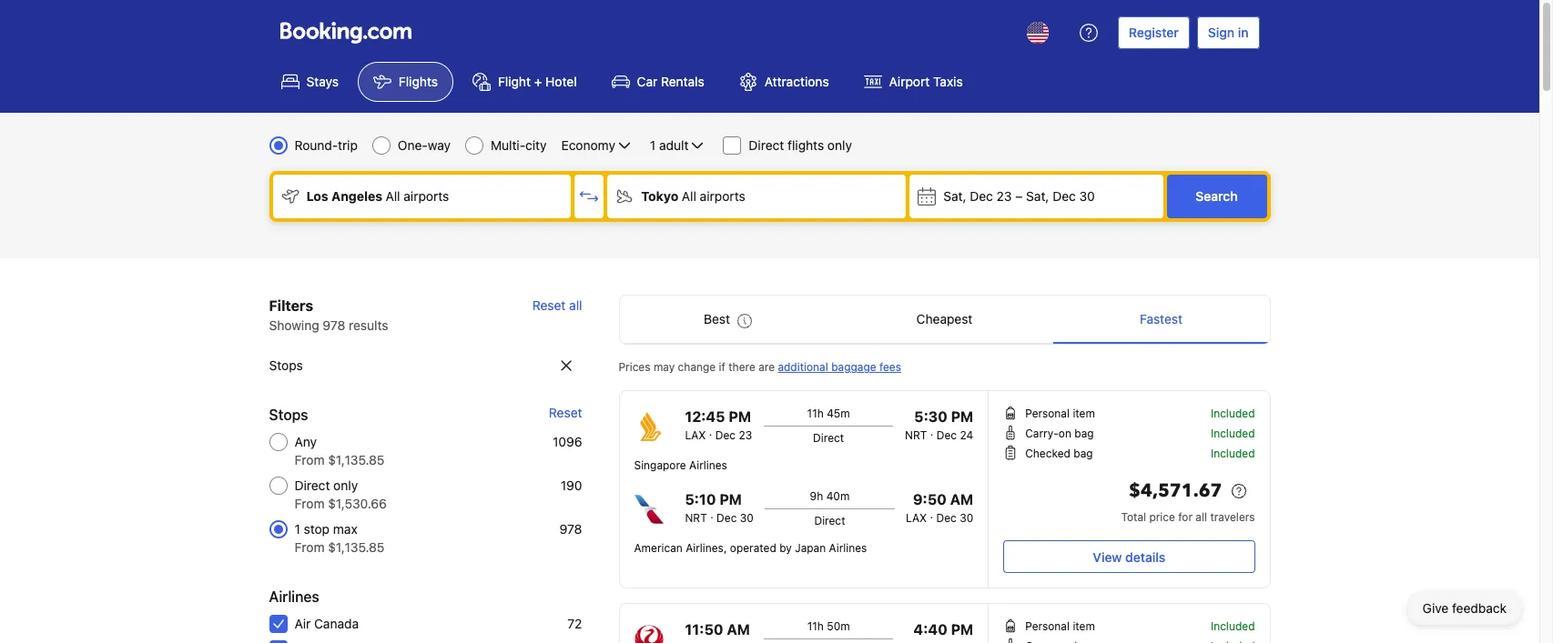 Task type: describe. For each thing, give the bounding box(es) containing it.
dec for 12:45 pm
[[716, 429, 736, 443]]

economy
[[562, 138, 616, 153]]

checked bag
[[1026, 447, 1093, 461]]

11:50
[[685, 622, 724, 638]]

1096
[[553, 434, 582, 450]]

direct inside direct only from $1,530.66
[[295, 478, 330, 494]]

multi-
[[491, 138, 526, 153]]

by
[[780, 542, 792, 556]]

5:10
[[685, 492, 716, 508]]

+
[[534, 74, 542, 89]]

filters
[[269, 298, 313, 314]]

trip
[[338, 138, 358, 153]]

canada
[[314, 617, 359, 632]]

register
[[1129, 25, 1179, 40]]

flight + hotel link
[[457, 62, 593, 102]]

stays
[[306, 74, 339, 89]]

flights link
[[358, 62, 453, 102]]

in
[[1238, 25, 1249, 40]]

change
[[678, 361, 716, 374]]

1 personal item from the top
[[1026, 407, 1096, 421]]

12:45 pm lax . dec 23
[[685, 409, 752, 443]]

view details button
[[1004, 541, 1255, 574]]

best
[[704, 311, 730, 327]]

cheapest
[[917, 311, 973, 327]]

0 vertical spatial bag
[[1075, 427, 1094, 441]]

checked
[[1026, 447, 1071, 461]]

one-way
[[398, 138, 451, 153]]

23 inside 12:45 pm lax . dec 23
[[739, 429, 752, 443]]

1 stops from the top
[[269, 358, 303, 373]]

airport taxis link
[[848, 62, 979, 102]]

sign
[[1208, 25, 1235, 40]]

0 horizontal spatial 978
[[323, 318, 345, 333]]

round-trip
[[295, 138, 358, 153]]

singapore
[[634, 459, 686, 473]]

flight + hotel
[[498, 74, 577, 89]]

for
[[1179, 511, 1193, 525]]

one-
[[398, 138, 428, 153]]

3 included from the top
[[1211, 447, 1255, 461]]

stop
[[304, 522, 330, 537]]

30 for 5:10 pm
[[740, 512, 754, 525]]

flights
[[788, 138, 824, 153]]

2 airports from the left
[[700, 189, 746, 204]]

way
[[428, 138, 451, 153]]

american
[[634, 542, 683, 556]]

sign in
[[1208, 25, 1249, 40]]

view
[[1093, 550, 1122, 565]]

car
[[637, 74, 658, 89]]

1 horizontal spatial all
[[1196, 511, 1208, 525]]

30 for 9:50 am
[[960, 512, 974, 525]]

$1,530.66
[[328, 496, 387, 512]]

11h for 11h 45m
[[807, 407, 824, 421]]

2 sat, from the left
[[1026, 189, 1050, 204]]

40m
[[827, 490, 850, 504]]

2 item from the top
[[1073, 620, 1096, 634]]

hotel
[[546, 74, 577, 89]]

total
[[1122, 511, 1147, 525]]

sign in link
[[1197, 16, 1260, 49]]

stays link
[[265, 62, 354, 102]]

$1,135.85 inside any from $1,135.85
[[328, 453, 385, 468]]

24
[[960, 429, 974, 443]]

fastest
[[1140, 311, 1183, 327]]

flight
[[498, 74, 531, 89]]

1 vertical spatial airlines
[[829, 542, 867, 556]]

all inside button
[[569, 298, 582, 313]]

$4,571.67 region
[[1004, 477, 1255, 510]]

from inside 1 stop max from $1,135.85
[[295, 540, 325, 556]]

are
[[759, 361, 775, 374]]

feedback
[[1453, 601, 1507, 617]]

lax for 12:45 pm
[[685, 429, 706, 443]]

details
[[1126, 550, 1166, 565]]

multi-city
[[491, 138, 547, 153]]

from inside direct only from $1,530.66
[[295, 496, 325, 512]]

if
[[719, 361, 726, 374]]

12:45
[[685, 409, 725, 425]]

rentals
[[661, 74, 705, 89]]

1 horizontal spatial only
[[828, 138, 852, 153]]

additional baggage fees link
[[778, 361, 902, 374]]

4:40 pm
[[914, 622, 974, 638]]

baggage
[[832, 361, 877, 374]]

give feedback
[[1423, 601, 1507, 617]]

9:50
[[913, 492, 947, 508]]

. for 12:45
[[709, 425, 713, 439]]

pm for 12:45 pm
[[729, 409, 751, 425]]

results
[[349, 318, 388, 333]]

best button
[[620, 296, 836, 343]]

direct only from $1,530.66
[[295, 478, 387, 512]]

airlines,
[[686, 542, 727, 556]]

car rentals link
[[596, 62, 720, 102]]

japan
[[795, 542, 826, 556]]

reset all button
[[533, 295, 582, 317]]

2 included from the top
[[1211, 427, 1255, 441]]

5:30
[[915, 409, 948, 425]]

additional
[[778, 361, 829, 374]]

5:30 pm nrt . dec 24
[[905, 409, 974, 443]]

angeles
[[332, 189, 383, 204]]

los angeles all airports
[[306, 189, 449, 204]]

reset for reset
[[549, 405, 582, 421]]

fees
[[880, 361, 902, 374]]

operated
[[730, 542, 777, 556]]

1 all from the left
[[386, 189, 400, 204]]



Task type: locate. For each thing, give the bounding box(es) containing it.
pm up the 24
[[951, 409, 974, 425]]

0 vertical spatial $1,135.85
[[328, 453, 385, 468]]

from inside any from $1,135.85
[[295, 453, 325, 468]]

0 horizontal spatial am
[[727, 622, 750, 638]]

2 personal item from the top
[[1026, 620, 1096, 634]]

30 inside popup button
[[1080, 189, 1095, 204]]

11:50 am
[[685, 622, 750, 638]]

airports down one-way
[[404, 189, 449, 204]]

$4,571.67
[[1129, 479, 1223, 504]]

tab list containing best
[[620, 296, 1270, 345]]

0 horizontal spatial 23
[[739, 429, 752, 443]]

register link
[[1118, 16, 1190, 49]]

bag right on
[[1075, 427, 1094, 441]]

personal item down view
[[1026, 620, 1096, 634]]

1 horizontal spatial airports
[[700, 189, 746, 204]]

direct up stop
[[295, 478, 330, 494]]

stops down showing
[[269, 358, 303, 373]]

tokyo all airports
[[641, 189, 746, 204]]

11h for 11h 50m
[[807, 620, 824, 634]]

1 horizontal spatial am
[[950, 492, 974, 508]]

1
[[650, 138, 656, 153], [295, 522, 300, 537]]

$1,135.85 inside 1 stop max from $1,135.85
[[328, 540, 385, 556]]

attractions link
[[724, 62, 845, 102]]

0 vertical spatial 11h
[[807, 407, 824, 421]]

1 included from the top
[[1211, 407, 1255, 421]]

11h left 50m
[[807, 620, 824, 634]]

there
[[729, 361, 756, 374]]

0 vertical spatial only
[[828, 138, 852, 153]]

. inside 12:45 pm lax . dec 23
[[709, 425, 713, 439]]

1 vertical spatial reset
[[549, 405, 582, 421]]

1 vertical spatial from
[[295, 496, 325, 512]]

reset for reset all
[[533, 298, 566, 313]]

45m
[[827, 407, 850, 421]]

am for 11:50 am
[[727, 622, 750, 638]]

airlines up air
[[269, 589, 319, 606]]

stops
[[269, 358, 303, 373], [269, 407, 308, 423]]

0 vertical spatial from
[[295, 453, 325, 468]]

11h 50m
[[807, 620, 850, 634]]

0 vertical spatial personal item
[[1026, 407, 1096, 421]]

may
[[654, 361, 675, 374]]

1 vertical spatial nrt
[[685, 512, 707, 525]]

2 from from the top
[[295, 496, 325, 512]]

pm for 5:10 pm
[[720, 492, 742, 508]]

only up $1,530.66
[[333, 478, 358, 494]]

0 vertical spatial stops
[[269, 358, 303, 373]]

airlines
[[689, 459, 728, 473], [829, 542, 867, 556], [269, 589, 319, 606]]

. inside 5:10 pm nrt . dec 30
[[711, 508, 714, 522]]

2 all from the left
[[682, 189, 697, 204]]

all
[[569, 298, 582, 313], [1196, 511, 1208, 525]]

1 vertical spatial all
[[1196, 511, 1208, 525]]

. inside 9:50 am lax . dec 30
[[930, 508, 934, 522]]

1 personal from the top
[[1026, 407, 1070, 421]]

0 horizontal spatial airports
[[404, 189, 449, 204]]

30 right –
[[1080, 189, 1095, 204]]

dec inside 9:50 am lax . dec 30
[[937, 512, 957, 525]]

$1,135.85 down "max"
[[328, 540, 385, 556]]

any from $1,135.85
[[295, 434, 385, 468]]

lax down "9:50"
[[906, 512, 927, 525]]

1 for 1 adult
[[650, 138, 656, 153]]

lax inside 9:50 am lax . dec 30
[[906, 512, 927, 525]]

sat, left –
[[944, 189, 967, 204]]

am right 11:50
[[727, 622, 750, 638]]

pm inside 5:10 pm nrt . dec 30
[[720, 492, 742, 508]]

only
[[828, 138, 852, 153], [333, 478, 358, 494]]

1 vertical spatial 978
[[560, 522, 582, 537]]

1 vertical spatial stops
[[269, 407, 308, 423]]

0 vertical spatial 23
[[997, 189, 1012, 204]]

from
[[295, 453, 325, 468], [295, 496, 325, 512], [295, 540, 325, 556]]

carry-
[[1026, 427, 1059, 441]]

23 inside popup button
[[997, 189, 1012, 204]]

nrt down 5:30
[[905, 429, 928, 443]]

11h 45m
[[807, 407, 850, 421]]

2 11h from the top
[[807, 620, 824, 634]]

30 inside 9:50 am lax . dec 30
[[960, 512, 974, 525]]

9h 40m
[[810, 490, 850, 504]]

. for 5:10
[[711, 508, 714, 522]]

nrt for 5:10 pm
[[685, 512, 707, 525]]

2 vertical spatial from
[[295, 540, 325, 556]]

0 vertical spatial airlines
[[689, 459, 728, 473]]

item down view
[[1073, 620, 1096, 634]]

lax for 9:50 am
[[906, 512, 927, 525]]

1 horizontal spatial sat,
[[1026, 189, 1050, 204]]

lax
[[685, 429, 706, 443], [906, 512, 927, 525]]

carry-on bag
[[1026, 427, 1094, 441]]

booking.com logo image
[[280, 21, 411, 43], [280, 21, 411, 43]]

airlines up 5:10
[[689, 459, 728, 473]]

dec right –
[[1053, 189, 1076, 204]]

. down 5:30 pm nrt . dec 24
[[930, 508, 934, 522]]

dec for 5:30 pm
[[937, 429, 957, 443]]

dec left –
[[970, 189, 993, 204]]

2 horizontal spatial 30
[[1080, 189, 1095, 204]]

dec for 5:10 pm
[[717, 512, 737, 525]]

1 for 1 stop max from $1,135.85
[[295, 522, 300, 537]]

2 vertical spatial airlines
[[269, 589, 319, 606]]

showing 978 results
[[269, 318, 388, 333]]

. left the 24
[[931, 425, 934, 439]]

dec inside 5:10 pm nrt . dec 30
[[717, 512, 737, 525]]

dec inside 12:45 pm lax . dec 23
[[716, 429, 736, 443]]

. up 'airlines,'
[[711, 508, 714, 522]]

1 vertical spatial 11h
[[807, 620, 824, 634]]

0 vertical spatial lax
[[685, 429, 706, 443]]

1 from from the top
[[295, 453, 325, 468]]

1 vertical spatial lax
[[906, 512, 927, 525]]

taxis
[[934, 74, 963, 89]]

. for 9:50
[[930, 508, 934, 522]]

1 vertical spatial 1
[[295, 522, 300, 537]]

dec up 'airlines,'
[[717, 512, 737, 525]]

only right the flights
[[828, 138, 852, 153]]

0 vertical spatial personal
[[1026, 407, 1070, 421]]

30 inside 5:10 pm nrt . dec 30
[[740, 512, 754, 525]]

nrt inside 5:30 pm nrt . dec 24
[[905, 429, 928, 443]]

from down any
[[295, 453, 325, 468]]

search
[[1196, 189, 1238, 204]]

1 adult button
[[648, 135, 709, 157]]

airlines right the japan
[[829, 542, 867, 556]]

only inside direct only from $1,530.66
[[333, 478, 358, 494]]

1 vertical spatial only
[[333, 478, 358, 494]]

1 horizontal spatial airlines
[[689, 459, 728, 473]]

give feedback button
[[1409, 593, 1522, 626]]

direct
[[749, 138, 784, 153], [813, 432, 844, 445], [295, 478, 330, 494], [815, 515, 846, 528]]

dec left the 24
[[937, 429, 957, 443]]

23
[[997, 189, 1012, 204], [739, 429, 752, 443]]

item up carry-on bag
[[1073, 407, 1096, 421]]

0 horizontal spatial all
[[386, 189, 400, 204]]

0 vertical spatial 1
[[650, 138, 656, 153]]

1 airports from the left
[[404, 189, 449, 204]]

nrt for 5:30 pm
[[905, 429, 928, 443]]

1 vertical spatial item
[[1073, 620, 1096, 634]]

best image
[[738, 314, 752, 329], [738, 314, 752, 329]]

0 horizontal spatial 1
[[295, 522, 300, 537]]

5:10 pm nrt . dec 30
[[685, 492, 754, 525]]

am for 9:50 am lax . dec 30
[[950, 492, 974, 508]]

1 vertical spatial am
[[727, 622, 750, 638]]

showing
[[269, 318, 319, 333]]

on
[[1059, 427, 1072, 441]]

1 vertical spatial 23
[[739, 429, 752, 443]]

1 left stop
[[295, 522, 300, 537]]

4:40
[[914, 622, 948, 638]]

. up singapore airlines in the left of the page
[[709, 425, 713, 439]]

travelers
[[1211, 511, 1255, 525]]

1 item from the top
[[1073, 407, 1096, 421]]

reset inside button
[[533, 298, 566, 313]]

23 left –
[[997, 189, 1012, 204]]

price
[[1150, 511, 1176, 525]]

give
[[1423, 601, 1449, 617]]

1 horizontal spatial 1
[[650, 138, 656, 153]]

dec down 12:45
[[716, 429, 736, 443]]

total price for all travelers
[[1122, 511, 1255, 525]]

0 vertical spatial reset
[[533, 298, 566, 313]]

adult
[[659, 138, 689, 153]]

american airlines, operated by japan airlines
[[634, 542, 867, 556]]

direct down 9h 40m
[[815, 515, 846, 528]]

0 horizontal spatial lax
[[685, 429, 706, 443]]

30 up american airlines, operated by japan airlines
[[740, 512, 754, 525]]

0 horizontal spatial airlines
[[269, 589, 319, 606]]

50m
[[827, 620, 850, 634]]

prices may change if there are additional baggage fees
[[619, 361, 902, 374]]

bag down carry-on bag
[[1074, 447, 1093, 461]]

–
[[1016, 189, 1023, 204]]

pm inside 12:45 pm lax . dec 23
[[729, 409, 751, 425]]

1 vertical spatial bag
[[1074, 447, 1093, 461]]

2 $1,135.85 from the top
[[328, 540, 385, 556]]

pm right 12:45
[[729, 409, 751, 425]]

1 left adult
[[650, 138, 656, 153]]

1 11h from the top
[[807, 407, 824, 421]]

fastest button
[[1053, 296, 1270, 343]]

dec for 9:50 am
[[937, 512, 957, 525]]

all
[[386, 189, 400, 204], [682, 189, 697, 204]]

0 horizontal spatial all
[[569, 298, 582, 313]]

0 vertical spatial nrt
[[905, 429, 928, 443]]

1 $1,135.85 from the top
[[328, 453, 385, 468]]

attractions
[[765, 74, 829, 89]]

1 inside 1 stop max from $1,135.85
[[295, 522, 300, 537]]

all right tokyo
[[682, 189, 697, 204]]

sat,
[[944, 189, 967, 204], [1026, 189, 1050, 204]]

air
[[295, 617, 311, 632]]

978 down 190
[[560, 522, 582, 537]]

$1,135.85
[[328, 453, 385, 468], [328, 540, 385, 556]]

sat, right –
[[1026, 189, 1050, 204]]

2 stops from the top
[[269, 407, 308, 423]]

pm for 5:30 pm
[[951, 409, 974, 425]]

am right "9:50"
[[950, 492, 974, 508]]

item
[[1073, 407, 1096, 421], [1073, 620, 1096, 634]]

stops up any
[[269, 407, 308, 423]]

flights
[[399, 74, 438, 89]]

am inside 9:50 am lax . dec 30
[[950, 492, 974, 508]]

airports
[[404, 189, 449, 204], [700, 189, 746, 204]]

1 horizontal spatial nrt
[[905, 429, 928, 443]]

from up stop
[[295, 496, 325, 512]]

. for 5:30
[[931, 425, 934, 439]]

tokyo
[[641, 189, 679, 204]]

sat, dec 23 – sat, dec 30
[[944, 189, 1095, 204]]

lax down 12:45
[[685, 429, 706, 443]]

tab list
[[620, 296, 1270, 345]]

search button
[[1167, 175, 1267, 219]]

1 horizontal spatial 23
[[997, 189, 1012, 204]]

1 horizontal spatial 30
[[960, 512, 974, 525]]

bag
[[1075, 427, 1094, 441], [1074, 447, 1093, 461]]

0 vertical spatial item
[[1073, 407, 1096, 421]]

9:50 am lax . dec 30
[[906, 492, 974, 525]]

car rentals
[[637, 74, 705, 89]]

2 horizontal spatial airlines
[[829, 542, 867, 556]]

personal item up carry-on bag
[[1026, 407, 1096, 421]]

0 vertical spatial all
[[569, 298, 582, 313]]

0 horizontal spatial sat,
[[944, 189, 967, 204]]

978 left results
[[323, 318, 345, 333]]

lax inside 12:45 pm lax . dec 23
[[685, 429, 706, 443]]

11h left the 45m
[[807, 407, 824, 421]]

los
[[306, 189, 328, 204]]

2 personal from the top
[[1026, 620, 1070, 634]]

1 horizontal spatial all
[[682, 189, 697, 204]]

1 horizontal spatial lax
[[906, 512, 927, 525]]

1 vertical spatial $1,135.85
[[328, 540, 385, 556]]

am
[[950, 492, 974, 508], [727, 622, 750, 638]]

3 from from the top
[[295, 540, 325, 556]]

. inside 5:30 pm nrt . dec 24
[[931, 425, 934, 439]]

reset button
[[549, 404, 582, 423]]

airport taxis
[[889, 74, 963, 89]]

1 sat, from the left
[[944, 189, 967, 204]]

0 vertical spatial 978
[[323, 318, 345, 333]]

direct left the flights
[[749, 138, 784, 153]]

dec inside 5:30 pm nrt . dec 24
[[937, 429, 957, 443]]

nrt
[[905, 429, 928, 443], [685, 512, 707, 525]]

nrt down 5:10
[[685, 512, 707, 525]]

0 horizontal spatial nrt
[[685, 512, 707, 525]]

pm inside 5:30 pm nrt . dec 24
[[951, 409, 974, 425]]

0 vertical spatial am
[[950, 492, 974, 508]]

pm right 5:10
[[720, 492, 742, 508]]

pm right 4:40 in the right of the page
[[951, 622, 974, 638]]

0 horizontal spatial only
[[333, 478, 358, 494]]

1 horizontal spatial 978
[[560, 522, 582, 537]]

from down stop
[[295, 540, 325, 556]]

personal
[[1026, 407, 1070, 421], [1026, 620, 1070, 634]]

1 vertical spatial personal
[[1026, 620, 1070, 634]]

190
[[561, 478, 582, 494]]

1 vertical spatial personal item
[[1026, 620, 1096, 634]]

1 inside dropdown button
[[650, 138, 656, 153]]

dec down "9:50"
[[937, 512, 957, 525]]

nrt inside 5:10 pm nrt . dec 30
[[685, 512, 707, 525]]

0 horizontal spatial 30
[[740, 512, 754, 525]]

personal item
[[1026, 407, 1096, 421], [1026, 620, 1096, 634]]

air canada
[[295, 617, 359, 632]]

all right angeles
[[386, 189, 400, 204]]

airports right tokyo
[[700, 189, 746, 204]]

23 down there
[[739, 429, 752, 443]]

4 included from the top
[[1211, 620, 1255, 634]]

direct down 11h 45m
[[813, 432, 844, 445]]

30
[[1080, 189, 1095, 204], [740, 512, 754, 525], [960, 512, 974, 525]]

included
[[1211, 407, 1255, 421], [1211, 427, 1255, 441], [1211, 447, 1255, 461], [1211, 620, 1255, 634]]

airport
[[889, 74, 930, 89]]

max
[[333, 522, 358, 537]]

30 down the 24
[[960, 512, 974, 525]]

$1,135.85 up direct only from $1,530.66
[[328, 453, 385, 468]]



Task type: vqa. For each thing, say whether or not it's contained in the screenshot.
5:10 PM's NRT
yes



